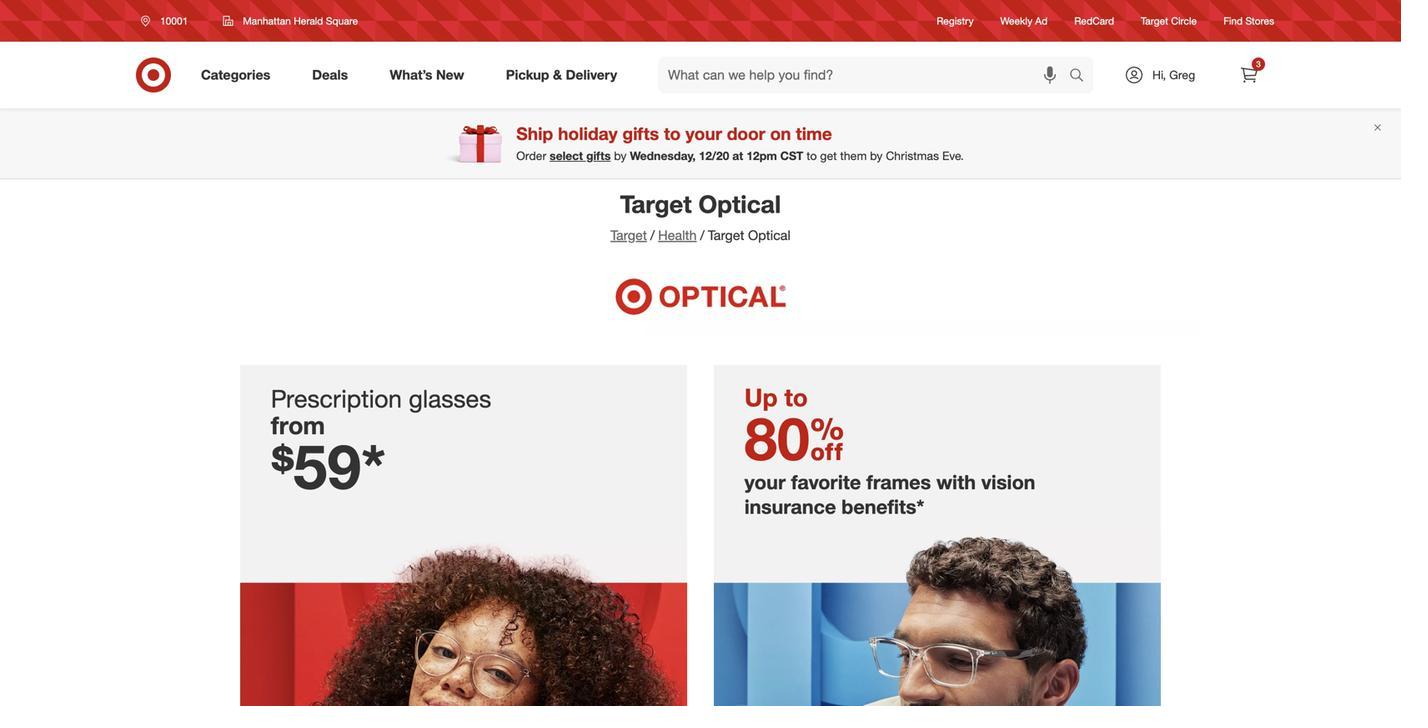 Task type: describe. For each thing, give the bounding box(es) containing it.
ad
[[1035, 15, 1048, 27]]

up
[[745, 382, 778, 412]]

eve.
[[942, 149, 964, 163]]

door
[[727, 123, 765, 144]]

pickup & delivery
[[506, 67, 617, 83]]

herald
[[294, 15, 323, 27]]

get
[[820, 149, 837, 163]]

0 vertical spatial gifts
[[622, 123, 659, 144]]

target circle
[[1141, 15, 1197, 27]]

manhattan herald square button
[[212, 6, 369, 36]]

ship holiday gifts to your door on time order select gifts by wednesday, 12/20 at 12pm cst to get them by christmas eve.
[[516, 123, 964, 163]]

target right health "link"
[[708, 227, 744, 244]]

favorite
[[791, 470, 861, 494]]

square
[[326, 15, 358, 27]]

time
[[796, 123, 832, 144]]

weekly
[[1000, 15, 1033, 27]]

1 / from the left
[[650, 227, 655, 244]]

greg
[[1169, 68, 1195, 82]]

categories
[[201, 67, 270, 83]]

health link
[[658, 227, 697, 244]]

$59*
[[271, 429, 386, 504]]

redcard link
[[1074, 14, 1114, 28]]

search
[[1062, 68, 1102, 85]]

target inside target circle link
[[1141, 15, 1168, 27]]

0 vertical spatial optical
[[699, 189, 781, 219]]

pickup
[[506, 67, 549, 83]]

hi, greg
[[1153, 68, 1195, 82]]

80 
[[745, 403, 844, 474]]

target left health "link"
[[611, 227, 647, 244]]

weekly ad link
[[1000, 14, 1048, 28]]

your inside your favorite frames with vision insurance benefits*
[[745, 470, 786, 494]]

stores
[[1246, 15, 1274, 27]]

circle
[[1171, 15, 1197, 27]]

health
[[658, 227, 697, 244]]

manhattan herald square
[[243, 15, 358, 27]]

10001
[[160, 15, 188, 27]]

&
[[553, 67, 562, 83]]



Task type: locate. For each thing, give the bounding box(es) containing it.
target optical target / health / target optical
[[611, 189, 791, 244]]

0 vertical spatial to
[[664, 123, 681, 144]]

delivery
[[566, 67, 617, 83]]

1 horizontal spatial your
[[745, 470, 786, 494]]

by down holiday
[[614, 149, 627, 163]]

deals link
[[298, 57, 369, 93]]

order
[[516, 149, 546, 163]]

/ right target link on the top left of the page
[[650, 227, 655, 244]]

registry
[[937, 15, 974, 27]]

1 vertical spatial your
[[745, 470, 786, 494]]

benefits*
[[842, 495, 924, 519]]

optical
[[699, 189, 781, 219], [748, 227, 791, 244]]

prescription
[[271, 384, 402, 414]]

with
[[936, 470, 976, 494]]

target
[[1141, 15, 1168, 27], [620, 189, 692, 219], [611, 227, 647, 244], [708, 227, 744, 244]]

optical down the 12pm
[[748, 227, 791, 244]]

1 horizontal spatial by
[[870, 149, 883, 163]]

target link
[[611, 227, 647, 244]]

manhattan
[[243, 15, 291, 27]]

3
[[1256, 59, 1261, 69]]

deals
[[312, 67, 348, 83]]


[[810, 403, 844, 474]]

0 horizontal spatial gifts
[[586, 149, 611, 163]]

to left get
[[807, 149, 817, 163]]

glasses
[[409, 384, 491, 414]]

to up wednesday,
[[664, 123, 681, 144]]

what's new
[[390, 67, 464, 83]]

2 / from the left
[[700, 227, 705, 244]]

hi,
[[1153, 68, 1166, 82]]

12/20
[[699, 149, 729, 163]]

what's new link
[[376, 57, 485, 93]]

your up the 12/20
[[686, 123, 722, 144]]

80
[[745, 403, 810, 474]]

up to
[[745, 382, 808, 412]]

search button
[[1062, 57, 1102, 97]]

holiday
[[558, 123, 618, 144]]

target up health
[[620, 189, 692, 219]]

categories link
[[187, 57, 291, 93]]

redcard
[[1074, 15, 1114, 27]]

what's
[[390, 67, 432, 83]]

target circle link
[[1141, 14, 1197, 28]]

find stores
[[1224, 15, 1274, 27]]

to right up
[[784, 382, 808, 412]]

cst
[[780, 149, 803, 163]]

gifts
[[622, 123, 659, 144], [586, 149, 611, 163]]

3 link
[[1231, 57, 1268, 93]]

optical down at
[[699, 189, 781, 219]]

weekly ad
[[1000, 15, 1048, 27]]

ship
[[516, 123, 553, 144]]

1 by from the left
[[614, 149, 627, 163]]

to
[[664, 123, 681, 144], [807, 149, 817, 163], [784, 382, 808, 412]]

/
[[650, 227, 655, 244], [700, 227, 705, 244]]

gifts down holiday
[[586, 149, 611, 163]]

0 horizontal spatial by
[[614, 149, 627, 163]]

1 horizontal spatial /
[[700, 227, 705, 244]]

them
[[840, 149, 867, 163]]

find stores link
[[1224, 14, 1274, 28]]

10001 button
[[130, 6, 205, 36]]

1 vertical spatial to
[[807, 149, 817, 163]]

0 vertical spatial your
[[686, 123, 722, 144]]

your favorite frames with vision insurance benefits*
[[745, 470, 1035, 519]]

from
[[271, 410, 325, 440]]

christmas
[[886, 149, 939, 163]]

1 horizontal spatial gifts
[[622, 123, 659, 144]]

0 horizontal spatial your
[[686, 123, 722, 144]]

target left circle
[[1141, 15, 1168, 27]]

by
[[614, 149, 627, 163], [870, 149, 883, 163]]

your
[[686, 123, 722, 144], [745, 470, 786, 494]]

What can we help you find? suggestions appear below search field
[[658, 57, 1073, 93]]

your up insurance
[[745, 470, 786, 494]]

select
[[550, 149, 583, 163]]

frames
[[867, 470, 931, 494]]

1 vertical spatial optical
[[748, 227, 791, 244]]

by right them
[[870, 149, 883, 163]]

2 vertical spatial to
[[784, 382, 808, 412]]

wednesday,
[[630, 149, 696, 163]]

your inside ship holiday gifts to your door on time order select gifts by wednesday, 12/20 at 12pm cst to get them by christmas eve.
[[686, 123, 722, 144]]

on
[[770, 123, 791, 144]]

gifts up wednesday,
[[622, 123, 659, 144]]

find
[[1224, 15, 1243, 27]]

2 by from the left
[[870, 149, 883, 163]]

1 vertical spatial gifts
[[586, 149, 611, 163]]

registry link
[[937, 14, 974, 28]]

new
[[436, 67, 464, 83]]

vision
[[981, 470, 1035, 494]]

at
[[733, 149, 743, 163]]

12pm
[[747, 149, 777, 163]]

prescription glasses from
[[271, 384, 491, 440]]

/ right health "link"
[[700, 227, 705, 244]]

pickup & delivery link
[[492, 57, 638, 93]]

0 horizontal spatial /
[[650, 227, 655, 244]]

insurance
[[745, 495, 836, 519]]



Task type: vqa. For each thing, say whether or not it's contained in the screenshot.
'on'
yes



